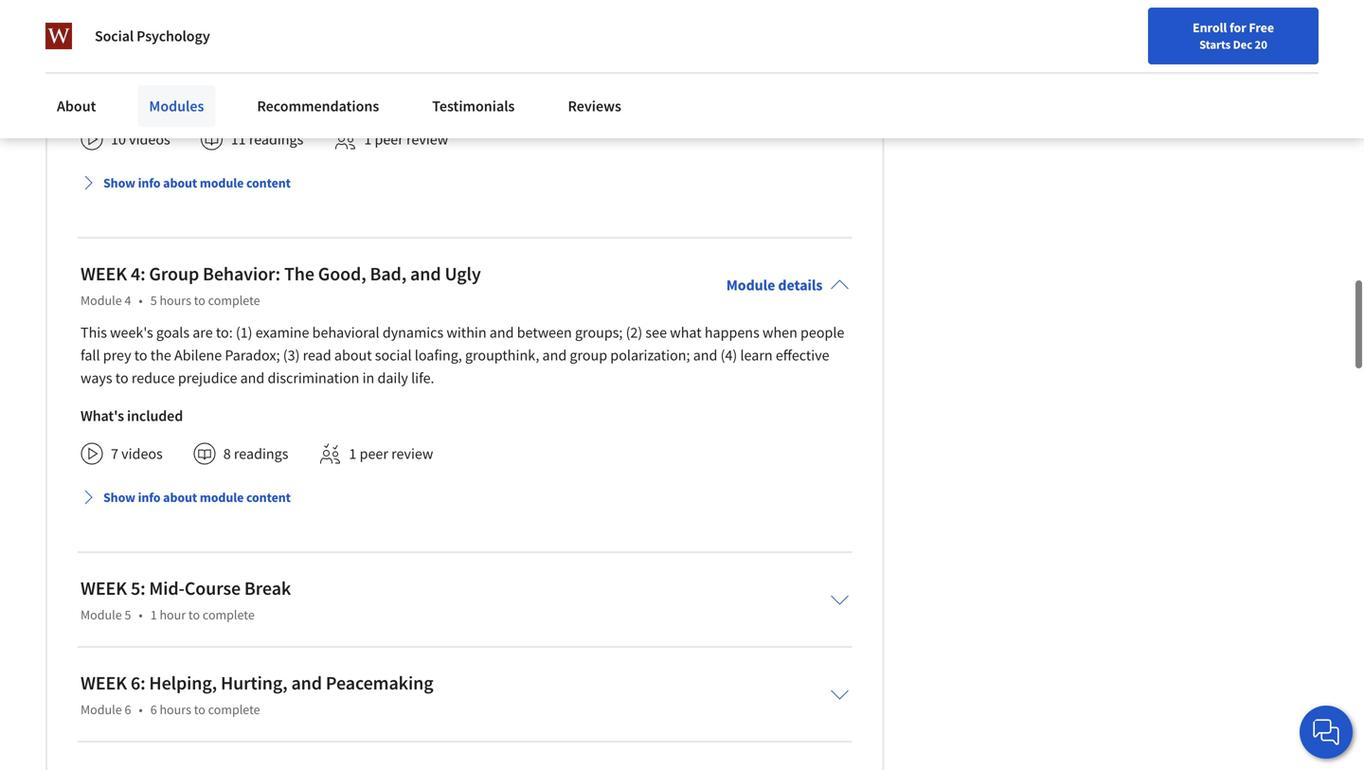 Task type: describe. For each thing, give the bounding box(es) containing it.
11
[[231, 130, 246, 149]]

psychology
[[81, 54, 153, 73]]

recommendations link
[[246, 85, 391, 127]]

module for 11 readings
[[200, 175, 244, 192]]

paradox;
[[225, 346, 280, 365]]

research.
[[156, 54, 214, 73]]

loafing,
[[415, 346, 462, 365]]

modules link
[[138, 85, 215, 127]]

4:
[[131, 262, 145, 286]]

review inside this week's goals are to: (1) understand the psychological dynamics of obedience to authority; (2) review studies on group pressure and conformity; (3) learn about the dark side of deindividuation; and (4) consider ethical issues related to psychology research.
[[696, 9, 738, 28]]

course
[[185, 577, 241, 601]]

in
[[363, 369, 375, 388]]

content for 8 readings
[[246, 489, 291, 506]]

(1) for understand
[[236, 9, 253, 28]]

goals for conformity;
[[156, 9, 190, 28]]

reduce
[[132, 369, 175, 388]]

show info about module content button for 7 videos
[[73, 481, 298, 515]]

and inside week 4: group behavior: the good, bad, and ugly module 4 • 5 hours to complete
[[410, 262, 441, 286]]

4
[[125, 292, 131, 309]]

week 6: helping, hurting, and peacemaking module 6 • 6 hours to complete
[[81, 672, 434, 718]]

ugly
[[445, 262, 481, 286]]

20
[[1255, 37, 1268, 52]]

1 peer review for social
[[349, 445, 433, 464]]

hours inside week 4: group behavior: the good, bad, and ugly module 4 • 5 hours to complete
[[160, 292, 191, 309]]

groupthink,
[[465, 346, 539, 365]]

daily
[[378, 369, 408, 388]]

week 4: group behavior: the good, bad, and ugly module 4 • 5 hours to complete
[[81, 262, 481, 309]]

included for 10 videos
[[127, 92, 183, 111]]

goals for to
[[156, 323, 190, 342]]

abilene
[[174, 346, 222, 365]]

for
[[1230, 19, 1247, 36]]

see
[[646, 323, 667, 342]]

to inside week 4: group behavior: the good, bad, and ugly module 4 • 5 hours to complete
[[194, 292, 206, 309]]

5 inside week 4: group behavior: the good, bad, and ugly module 4 • 5 hours to complete
[[150, 292, 157, 309]]

content for 11 readings
[[246, 175, 291, 192]]

polarization;
[[611, 346, 690, 365]]

and inside week 6: helping, hurting, and peacemaking module 6 • 6 hours to complete
[[291, 672, 322, 695]]

testimonials
[[432, 97, 515, 116]]

10
[[111, 130, 126, 149]]

life.
[[411, 369, 435, 388]]

behavioral
[[312, 323, 380, 342]]

this for this week's goals are to: (1) understand the psychological dynamics of obedience to authority; (2) review studies on group pressure and conformity; (3) learn about the dark side of deindividuation; and (4) consider ethical issues related to psychology research.
[[81, 9, 107, 28]]

obedience
[[525, 9, 591, 28]]

the
[[284, 262, 315, 286]]

group inside this week's goals are to: (1) understand the psychological dynamics of obedience to authority; (2) review studies on group pressure and conformity; (3) learn about the dark side of deindividuation; and (4) consider ethical issues related to psychology research.
[[809, 9, 846, 28]]

on
[[789, 9, 806, 28]]

behavior:
[[203, 262, 281, 286]]

(4) inside this week's goals are to: (1) examine behavioral dynamics within and between groups; (2) see what happens when people fall prey to the abilene paradox; (3) read about social loafing, groupthink, and group polarization; and (4) learn effective ways to reduce prejudice and discrimination in daily life.
[[721, 346, 737, 365]]

week for week 4: group behavior: the good, bad, and ugly
[[81, 262, 127, 286]]

learn inside this week's goals are to: (1) understand the psychological dynamics of obedience to authority; (2) review studies on group pressure and conformity; (3) learn about the dark side of deindividuation; and (4) consider ethical issues related to psychology research.
[[262, 31, 294, 50]]

• inside week 6: helping, hurting, and peacemaking module 6 • 6 hours to complete
[[139, 701, 143, 718]]

peer for 11 readings
[[375, 130, 403, 149]]

11 readings
[[231, 130, 304, 149]]

about down 10 videos
[[163, 175, 197, 192]]

review for obedience
[[406, 130, 448, 149]]

recommendations
[[257, 97, 379, 116]]

ways
[[81, 369, 112, 388]]

0 vertical spatial of
[[509, 9, 522, 28]]

and down "what"
[[693, 346, 718, 365]]

ethical
[[650, 31, 693, 50]]

1 6 from the left
[[125, 701, 131, 718]]

module for 8 readings
[[200, 489, 244, 506]]

reviews link
[[557, 85, 633, 127]]

this week's goals are to: (1) understand the psychological dynamics of obedience to authority; (2) review studies on group pressure and conformity; (3) learn about the dark side of deindividuation; and (4) consider ethical issues related to psychology research.
[[81, 9, 846, 73]]

readings for 11 readings
[[249, 130, 304, 149]]

testimonials link
[[421, 85, 526, 127]]

complete inside week 5: mid-course break module 5 • 1 hour to complete
[[203, 607, 255, 624]]

1 inside week 5: mid-course break module 5 • 1 hour to complete
[[150, 607, 157, 624]]

to down on
[[785, 31, 798, 50]]

hurting,
[[221, 672, 288, 695]]

wesleyan university image
[[45, 23, 72, 49]]

psychological
[[355, 9, 442, 28]]

1 peer review for of
[[364, 130, 448, 149]]

module details
[[727, 276, 823, 295]]

5:
[[131, 577, 145, 601]]

mid-
[[149, 577, 185, 601]]

peer for 8 readings
[[360, 445, 388, 464]]

about
[[57, 97, 96, 116]]

review for between
[[391, 445, 433, 464]]

1 vertical spatial the
[[338, 31, 358, 50]]

social
[[375, 346, 412, 365]]

group inside this week's goals are to: (1) examine behavioral dynamics within and between groups; (2) see what happens when people fall prey to the abilene paradox; (3) read about social loafing, groupthink, and group polarization; and (4) learn effective ways to reduce prejudice and discrimination in daily life.
[[570, 346, 608, 365]]

discrimination
[[268, 369, 359, 388]]

about up mid-
[[163, 489, 197, 506]]

show info about module content for 8 readings
[[103, 489, 291, 506]]

authority;
[[610, 9, 673, 28]]

chat with us image
[[1311, 717, 1342, 748]]

enroll for free starts dec 20
[[1193, 19, 1274, 52]]

bad,
[[370, 262, 407, 286]]

side
[[393, 31, 419, 50]]

show info about module content for 11 readings
[[103, 175, 291, 192]]

complete inside week 6: helping, hurting, and peacemaking module 6 • 6 hours to complete
[[208, 701, 260, 718]]

about inside this week's goals are to: (1) understand the psychological dynamics of obedience to authority; (2) review studies on group pressure and conformity; (3) learn about the dark side of deindividuation; and (4) consider ethical issues related to psychology research.
[[297, 31, 335, 50]]

details
[[778, 276, 823, 295]]

8
[[223, 445, 231, 464]]

module inside week 6: helping, hurting, and peacemaking module 6 • 6 hours to complete
[[81, 701, 122, 718]]

are for (3)
[[193, 9, 213, 28]]

related
[[737, 31, 782, 50]]

to right prey
[[134, 346, 147, 365]]

module inside week 5: mid-course break module 5 • 1 hour to complete
[[81, 607, 122, 624]]

pressure
[[81, 31, 135, 50]]

are for the
[[193, 323, 213, 342]]

break
[[244, 577, 291, 601]]

to up consider
[[594, 9, 607, 28]]

learn inside this week's goals are to: (1) examine behavioral dynamics within and between groups; (2) see what happens when people fall prey to the abilene paradox; (3) read about social loafing, groupthink, and group polarization; and (4) learn effective ways to reduce prejudice and discrimination in daily life.
[[741, 346, 773, 365]]



Task type: vqa. For each thing, say whether or not it's contained in the screenshot.
the bottommost classified
no



Task type: locate. For each thing, give the bounding box(es) containing it.
to: up abilene
[[216, 323, 233, 342]]

groups;
[[575, 323, 623, 342]]

and up groupthink,
[[490, 323, 514, 342]]

1 vertical spatial this
[[81, 323, 107, 342]]

hours down the group
[[160, 292, 191, 309]]

8 readings
[[223, 445, 288, 464]]

1 horizontal spatial of
[[509, 9, 522, 28]]

enroll
[[1193, 19, 1227, 36]]

learn down understand
[[262, 31, 294, 50]]

dynamics inside this week's goals are to: (1) examine behavioral dynamics within and between groups; (2) see what happens when people fall prey to the abilene paradox; (3) read about social loafing, groupthink, and group polarization; and (4) learn effective ways to reduce prejudice and discrimination in daily life.
[[383, 323, 444, 342]]

show down 7
[[103, 489, 135, 506]]

0 vertical spatial content
[[246, 175, 291, 192]]

1 vertical spatial peer
[[360, 445, 388, 464]]

show for 10
[[103, 175, 135, 192]]

week's for and
[[110, 9, 153, 28]]

reviews
[[568, 97, 622, 116]]

learn
[[262, 31, 294, 50], [741, 346, 773, 365]]

what's included
[[81, 92, 183, 111], [81, 407, 183, 426]]

about link
[[45, 85, 107, 127]]

dynamics
[[445, 9, 506, 28], [383, 323, 444, 342]]

issues
[[696, 31, 734, 50]]

hours down "helping,"
[[160, 701, 191, 718]]

this week's goals are to: (1) examine behavioral dynamics within and between groups; (2) see what happens when people fall prey to the abilene paradox; (3) read about social loafing, groupthink, and group polarization; and (4) learn effective ways to reduce prejudice and discrimination in daily life.
[[81, 323, 845, 388]]

group
[[809, 9, 846, 28], [570, 346, 608, 365]]

0 vertical spatial what's included
[[81, 92, 183, 111]]

1 vertical spatial included
[[127, 407, 183, 426]]

2 vertical spatial the
[[150, 346, 171, 365]]

0 vertical spatial 1 peer review
[[364, 130, 448, 149]]

module down 8
[[200, 489, 244, 506]]

week's inside this week's goals are to: (1) examine behavioral dynamics within and between groups; (2) see what happens when people fall prey to the abilene paradox; (3) read about social loafing, groupthink, and group polarization; and (4) learn effective ways to reduce prejudice and discrimination in daily life.
[[110, 323, 153, 342]]

studies
[[741, 9, 786, 28]]

0 vertical spatial review
[[696, 9, 738, 28]]

(1) inside this week's goals are to: (1) understand the psychological dynamics of obedience to authority; (2) review studies on group pressure and conformity; (3) learn about the dark side of deindividuation; and (4) consider ethical issues related to psychology research.
[[236, 9, 253, 28]]

0 horizontal spatial of
[[422, 31, 435, 50]]

show info about module content button down 8
[[73, 481, 298, 515]]

to inside week 5: mid-course break module 5 • 1 hour to complete
[[188, 607, 200, 624]]

7 videos
[[111, 445, 163, 464]]

and left ugly
[[410, 262, 441, 286]]

6
[[125, 701, 131, 718], [150, 701, 157, 718]]

1 what's included from the top
[[81, 92, 183, 111]]

•
[[139, 292, 143, 309], [139, 607, 143, 624], [139, 701, 143, 718]]

social psychology
[[95, 27, 210, 45]]

show notifications image
[[1144, 24, 1167, 46]]

to: inside this week's goals are to: (1) understand the psychological dynamics of obedience to authority; (2) review studies on group pressure and conformity; (3) learn about the dark side of deindividuation; and (4) consider ethical issues related to psychology research.
[[216, 9, 233, 28]]

(1) for examine
[[236, 323, 253, 342]]

1 vertical spatial dynamics
[[383, 323, 444, 342]]

this up "fall"
[[81, 323, 107, 342]]

0 horizontal spatial 5
[[125, 607, 131, 624]]

0 horizontal spatial (3)
[[242, 31, 258, 50]]

what's
[[81, 92, 124, 111], [81, 407, 124, 426]]

1 peer review down daily
[[349, 445, 433, 464]]

2 content from the top
[[246, 489, 291, 506]]

included down reduce
[[127, 407, 183, 426]]

and right hurting, at bottom left
[[291, 672, 322, 695]]

3 week from the top
[[81, 672, 127, 695]]

5
[[150, 292, 157, 309], [125, 607, 131, 624]]

week inside week 6: helping, hurting, and peacemaking module 6 • 6 hours to complete
[[81, 672, 127, 695]]

what's included up 10 videos
[[81, 92, 183, 111]]

2 week from the top
[[81, 577, 127, 601]]

1 vertical spatial group
[[570, 346, 608, 365]]

2 info from the top
[[138, 489, 161, 506]]

what
[[670, 323, 702, 342]]

readings for 8 readings
[[234, 445, 288, 464]]

info
[[138, 175, 161, 192], [138, 489, 161, 506]]

1 horizontal spatial learn
[[741, 346, 773, 365]]

2 to: from the top
[[216, 323, 233, 342]]

week inside week 4: group behavior: the good, bad, and ugly module 4 • 5 hours to complete
[[81, 262, 127, 286]]

info for 7 videos
[[138, 489, 161, 506]]

hours inside week 6: helping, hurting, and peacemaking module 6 • 6 hours to complete
[[160, 701, 191, 718]]

info for 10 videos
[[138, 175, 161, 192]]

1 vertical spatial show info about module content button
[[73, 481, 298, 515]]

read
[[303, 346, 331, 365]]

goals inside this week's goals are to: (1) examine behavioral dynamics within and between groups; (2) see what happens when people fall prey to the abilene paradox; (3) read about social loafing, groupthink, and group polarization; and (4) learn effective ways to reduce prejudice and discrimination in daily life.
[[156, 323, 190, 342]]

(4) down obedience
[[573, 31, 589, 50]]

what's for 10 videos
[[81, 92, 124, 111]]

1 vertical spatial to:
[[216, 323, 233, 342]]

0 vertical spatial (2)
[[676, 9, 693, 28]]

psychology
[[137, 27, 210, 45]]

complete inside week 4: group behavior: the good, bad, and ugly module 4 • 5 hours to complete
[[208, 292, 260, 309]]

to: for abilene
[[216, 323, 233, 342]]

1 horizontal spatial dynamics
[[445, 9, 506, 28]]

0 vertical spatial what's
[[81, 92, 124, 111]]

people
[[801, 323, 845, 342]]

1 week's from the top
[[110, 9, 153, 28]]

1 vertical spatial •
[[139, 607, 143, 624]]

2 vertical spatial 1
[[150, 607, 157, 624]]

1 vertical spatial what's
[[81, 407, 124, 426]]

when
[[763, 323, 798, 342]]

the inside this week's goals are to: (1) examine behavioral dynamics within and between groups; (2) see what happens when people fall prey to the abilene paradox; (3) read about social loafing, groupthink, and group polarization; and (4) learn effective ways to reduce prejudice and discrimination in daily life.
[[150, 346, 171, 365]]

0 vertical spatial dynamics
[[445, 9, 506, 28]]

2 goals from the top
[[156, 323, 190, 342]]

content down 8 readings
[[246, 489, 291, 506]]

review up issues
[[696, 9, 738, 28]]

0 vertical spatial readings
[[249, 130, 304, 149]]

week inside week 5: mid-course break module 5 • 1 hour to complete
[[81, 577, 127, 601]]

1 vertical spatial info
[[138, 489, 161, 506]]

0 vertical spatial included
[[127, 92, 183, 111]]

group right on
[[809, 9, 846, 28]]

readings right 8
[[234, 445, 288, 464]]

week for week 5: mid-course break
[[81, 577, 127, 601]]

2 this from the top
[[81, 323, 107, 342]]

2 what's from the top
[[81, 407, 124, 426]]

1 for 8 readings
[[349, 445, 357, 464]]

1 vertical spatial of
[[422, 31, 435, 50]]

module
[[200, 175, 244, 192], [200, 489, 244, 506]]

0 vertical spatial •
[[139, 292, 143, 309]]

1 vertical spatial week
[[81, 577, 127, 601]]

videos for 7 videos
[[121, 445, 163, 464]]

dynamics up deindividuation;
[[445, 9, 506, 28]]

this up pressure on the left of page
[[81, 9, 107, 28]]

0 vertical spatial group
[[809, 9, 846, 28]]

week left 4:
[[81, 262, 127, 286]]

review
[[696, 9, 738, 28], [406, 130, 448, 149], [391, 445, 433, 464]]

and right social
[[138, 31, 163, 50]]

coursera image
[[23, 15, 143, 46]]

info down "7 videos"
[[138, 489, 161, 506]]

week's
[[110, 9, 153, 28], [110, 323, 153, 342]]

1 vertical spatial videos
[[121, 445, 163, 464]]

menu item
[[1002, 19, 1124, 81]]

show info about module content button
[[73, 166, 298, 200], [73, 481, 298, 515]]

to down "helping,"
[[194, 701, 206, 718]]

2 vertical spatial •
[[139, 701, 143, 718]]

module
[[727, 276, 775, 295], [81, 292, 122, 309], [81, 607, 122, 624], [81, 701, 122, 718]]

1 vertical spatial show
[[103, 489, 135, 506]]

2 vertical spatial complete
[[208, 701, 260, 718]]

1 vertical spatial goals
[[156, 323, 190, 342]]

1 left hour
[[150, 607, 157, 624]]

are up conformity;
[[193, 9, 213, 28]]

1 horizontal spatial 6
[[150, 701, 157, 718]]

week's inside this week's goals are to: (1) understand the psychological dynamics of obedience to authority; (2) review studies on group pressure and conformity; (3) learn about the dark side of deindividuation; and (4) consider ethical issues related to psychology research.
[[110, 9, 153, 28]]

this inside this week's goals are to: (1) examine behavioral dynamics within and between groups; (2) see what happens when people fall prey to the abilene paradox; (3) read about social loafing, groupthink, and group polarization; and (4) learn effective ways to reduce prejudice and discrimination in daily life.
[[81, 323, 107, 342]]

1 show info about module content button from the top
[[73, 166, 298, 200]]

modules
[[149, 97, 204, 116]]

what's for 7 videos
[[81, 407, 124, 426]]

peacemaking
[[326, 672, 434, 695]]

2 (1) from the top
[[236, 323, 253, 342]]

are
[[193, 9, 213, 28], [193, 323, 213, 342]]

show down 10
[[103, 175, 135, 192]]

hour
[[160, 607, 186, 624]]

0 vertical spatial peer
[[375, 130, 403, 149]]

to: up conformity;
[[216, 9, 233, 28]]

1 vertical spatial show info about module content
[[103, 489, 291, 506]]

(1) inside this week's goals are to: (1) examine behavioral dynamics within and between groups; (2) see what happens when people fall prey to the abilene paradox; (3) read about social loafing, groupthink, and group polarization; and (4) learn effective ways to reduce prejudice and discrimination in daily life.
[[236, 323, 253, 342]]

(1)
[[236, 9, 253, 28], [236, 323, 253, 342]]

0 vertical spatial this
[[81, 9, 107, 28]]

about down understand
[[297, 31, 335, 50]]

group down the groups;
[[570, 346, 608, 365]]

• down 6:
[[139, 701, 143, 718]]

1 vertical spatial readings
[[234, 445, 288, 464]]

(4)
[[573, 31, 589, 50], [721, 346, 737, 365]]

what's included up "7 videos"
[[81, 407, 183, 426]]

week's up prey
[[110, 323, 153, 342]]

(4) inside this week's goals are to: (1) understand the psychological dynamics of obedience to authority; (2) review studies on group pressure and conformity; (3) learn about the dark side of deindividuation; and (4) consider ethical issues related to psychology research.
[[573, 31, 589, 50]]

the up reduce
[[150, 346, 171, 365]]

0 horizontal spatial (2)
[[626, 323, 643, 342]]

to: inside this week's goals are to: (1) examine behavioral dynamics within and between groups; (2) see what happens when people fall prey to the abilene paradox; (3) read about social loafing, groupthink, and group polarization; and (4) learn effective ways to reduce prejudice and discrimination in daily life.
[[216, 323, 233, 342]]

free
[[1249, 19, 1274, 36]]

to inside week 6: helping, hurting, and peacemaking module 6 • 6 hours to complete
[[194, 701, 206, 718]]

to down prey
[[115, 369, 129, 388]]

1 this from the top
[[81, 9, 107, 28]]

of right side
[[422, 31, 435, 50]]

0 vertical spatial (4)
[[573, 31, 589, 50]]

2 are from the top
[[193, 323, 213, 342]]

understand
[[256, 9, 328, 28]]

dark
[[361, 31, 390, 50]]

to: for learn
[[216, 9, 233, 28]]

3 • from the top
[[139, 701, 143, 718]]

the right understand
[[331, 9, 352, 28]]

1 info from the top
[[138, 175, 161, 192]]

1 • from the top
[[139, 292, 143, 309]]

1 vertical spatial learn
[[741, 346, 773, 365]]

1 vertical spatial hours
[[160, 701, 191, 718]]

(2) left "see"
[[626, 323, 643, 342]]

1 vertical spatial content
[[246, 489, 291, 506]]

(2) inside this week's goals are to: (1) examine behavioral dynamics within and between groups; (2) see what happens when people fall prey to the abilene paradox; (3) read about social loafing, groupthink, and group polarization; and (4) learn effective ways to reduce prejudice and discrimination in daily life.
[[626, 323, 643, 342]]

goals inside this week's goals are to: (1) understand the psychological dynamics of obedience to authority; (2) review studies on group pressure and conformity; (3) learn about the dark side of deindividuation; and (4) consider ethical issues related to psychology research.
[[156, 9, 190, 28]]

1 vertical spatial complete
[[203, 607, 255, 624]]

this inside this week's goals are to: (1) understand the psychological dynamics of obedience to authority; (2) review studies on group pressure and conformity; (3) learn about the dark side of deindividuation; and (4) consider ethical issues related to psychology research.
[[81, 9, 107, 28]]

social
[[95, 27, 134, 45]]

0 vertical spatial to:
[[216, 9, 233, 28]]

(3) down 'examine'
[[283, 346, 300, 365]]

10 videos
[[111, 130, 170, 149]]

0 vertical spatial 5
[[150, 292, 157, 309]]

1 goals from the top
[[156, 9, 190, 28]]

peer down in
[[360, 445, 388, 464]]

(3)
[[242, 31, 258, 50], [283, 346, 300, 365]]

week left 6:
[[81, 672, 127, 695]]

0 vertical spatial show info about module content button
[[73, 166, 298, 200]]

5 inside week 5: mid-course break module 5 • 1 hour to complete
[[125, 607, 131, 624]]

0 vertical spatial info
[[138, 175, 161, 192]]

complete down course
[[203, 607, 255, 624]]

0 vertical spatial are
[[193, 9, 213, 28]]

2 included from the top
[[127, 407, 183, 426]]

week left 5:
[[81, 577, 127, 601]]

and down obedience
[[545, 31, 570, 50]]

0 vertical spatial videos
[[129, 130, 170, 149]]

0 vertical spatial week
[[81, 262, 127, 286]]

included for 7 videos
[[127, 407, 183, 426]]

2 module from the top
[[200, 489, 244, 506]]

review down life.
[[391, 445, 433, 464]]

6 down 6:
[[125, 701, 131, 718]]

week for week 6: helping, hurting, and peacemaking
[[81, 672, 127, 695]]

1 hours from the top
[[160, 292, 191, 309]]

(2)
[[676, 9, 693, 28], [626, 323, 643, 342]]

fall
[[81, 346, 100, 365]]

0 vertical spatial hours
[[160, 292, 191, 309]]

(3) inside this week's goals are to: (1) understand the psychological dynamics of obedience to authority; (2) review studies on group pressure and conformity; (3) learn about the dark side of deindividuation; and (4) consider ethical issues related to psychology research.
[[242, 31, 258, 50]]

show info about module content button down 10 videos
[[73, 166, 298, 200]]

1 week from the top
[[81, 262, 127, 286]]

between
[[517, 323, 572, 342]]

1 vertical spatial what's included
[[81, 407, 183, 426]]

videos right 7
[[121, 445, 163, 464]]

2 week's from the top
[[110, 323, 153, 342]]

the left "dark"
[[338, 31, 358, 50]]

1 horizontal spatial (3)
[[283, 346, 300, 365]]

2 6 from the left
[[150, 701, 157, 718]]

goals up conformity;
[[156, 9, 190, 28]]

1 horizontal spatial (2)
[[676, 9, 693, 28]]

show info about module content down 11
[[103, 175, 291, 192]]

prey
[[103, 346, 131, 365]]

about down the behavioral
[[334, 346, 372, 365]]

consider
[[592, 31, 647, 50]]

show info about module content down 8
[[103, 489, 291, 506]]

0 vertical spatial the
[[331, 9, 352, 28]]

videos right 10
[[129, 130, 170, 149]]

0 vertical spatial module
[[200, 175, 244, 192]]

info down 10 videos
[[138, 175, 161, 192]]

happens
[[705, 323, 760, 342]]

dynamics inside this week's goals are to: (1) understand the psychological dynamics of obedience to authority; (2) review studies on group pressure and conformity; (3) learn about the dark side of deindividuation; and (4) consider ethical issues related to psychology research.
[[445, 9, 506, 28]]

0 vertical spatial learn
[[262, 31, 294, 50]]

show for 7
[[103, 489, 135, 506]]

1 included from the top
[[127, 92, 183, 111]]

0 horizontal spatial dynamics
[[383, 323, 444, 342]]

1 module from the top
[[200, 175, 244, 192]]

1 for 11 readings
[[364, 130, 372, 149]]

1 horizontal spatial 5
[[150, 292, 157, 309]]

(3) down understand
[[242, 31, 258, 50]]

0 vertical spatial complete
[[208, 292, 260, 309]]

0 horizontal spatial (4)
[[573, 31, 589, 50]]

2 vertical spatial week
[[81, 672, 127, 695]]

to right hour
[[188, 607, 200, 624]]

content down 11 readings
[[246, 175, 291, 192]]

(3) inside this week's goals are to: (1) examine behavioral dynamics within and between groups; (2) see what happens when people fall prey to the abilene paradox; (3) read about social loafing, groupthink, and group polarization; and (4) learn effective ways to reduce prejudice and discrimination in daily life.
[[283, 346, 300, 365]]

(2) up ethical
[[676, 9, 693, 28]]

1 horizontal spatial group
[[809, 9, 846, 28]]

good,
[[318, 262, 366, 286]]

what's down ways in the left of the page
[[81, 407, 124, 426]]

1 vertical spatial (1)
[[236, 323, 253, 342]]

week's for prey
[[110, 323, 153, 342]]

prejudice
[[178, 369, 237, 388]]

of up deindividuation;
[[509, 9, 522, 28]]

about
[[297, 31, 335, 50], [163, 175, 197, 192], [334, 346, 372, 365], [163, 489, 197, 506]]

1 vertical spatial (2)
[[626, 323, 643, 342]]

1 vertical spatial week's
[[110, 323, 153, 342]]

1 are from the top
[[193, 9, 213, 28]]

peer
[[375, 130, 403, 149], [360, 445, 388, 464]]

1 vertical spatial (4)
[[721, 346, 737, 365]]

goals
[[156, 9, 190, 28], [156, 323, 190, 342]]

6 down "helping,"
[[150, 701, 157, 718]]

• inside week 5: mid-course break module 5 • 1 hour to complete
[[139, 607, 143, 624]]

2 what's included from the top
[[81, 407, 183, 426]]

7
[[111, 445, 118, 464]]

0 horizontal spatial 6
[[125, 701, 131, 718]]

peer down recommendations
[[375, 130, 403, 149]]

week
[[81, 262, 127, 286], [81, 577, 127, 601], [81, 672, 127, 695]]

examine
[[256, 323, 309, 342]]

module down 11
[[200, 175, 244, 192]]

1 down discrimination
[[349, 445, 357, 464]]

1 horizontal spatial (4)
[[721, 346, 737, 365]]

complete down behavior:
[[208, 292, 260, 309]]

2 show from the top
[[103, 489, 135, 506]]

1 show info about module content from the top
[[103, 175, 291, 192]]

are inside this week's goals are to: (1) examine behavioral dynamics within and between groups; (2) see what happens when people fall prey to the abilene paradox; (3) read about social loafing, groupthink, and group polarization; and (4) learn effective ways to reduce prejudice and discrimination in daily life.
[[193, 323, 213, 342]]

2 show info about module content from the top
[[103, 489, 291, 506]]

(1) up conformity;
[[236, 9, 253, 28]]

deindividuation;
[[438, 31, 542, 50]]

videos for 10 videos
[[129, 130, 170, 149]]

effective
[[776, 346, 830, 365]]

0 vertical spatial show info about module content
[[103, 175, 291, 192]]

goals up abilene
[[156, 323, 190, 342]]

0 vertical spatial goals
[[156, 9, 190, 28]]

what's down psychology
[[81, 92, 124, 111]]

show info about module content button for 10 videos
[[73, 166, 298, 200]]

what's included for 7
[[81, 407, 183, 426]]

2 vertical spatial review
[[391, 445, 433, 464]]

0 vertical spatial 1
[[364, 130, 372, 149]]

complete
[[208, 292, 260, 309], [203, 607, 255, 624], [208, 701, 260, 718]]

1 vertical spatial 1
[[349, 445, 357, 464]]

are inside this week's goals are to: (1) understand the psychological dynamics of obedience to authority; (2) review studies on group pressure and conformity; (3) learn about the dark side of deindividuation; and (4) consider ethical issues related to psychology research.
[[193, 9, 213, 28]]

1 peer review down testimonials
[[364, 130, 448, 149]]

dynamics up "social"
[[383, 323, 444, 342]]

0 vertical spatial (1)
[[236, 9, 253, 28]]

helping,
[[149, 672, 217, 695]]

• down 5:
[[139, 607, 143, 624]]

(2) inside this week's goals are to: (1) understand the psychological dynamics of obedience to authority; (2) review studies on group pressure and conformity; (3) learn about the dark side of deindividuation; and (4) consider ethical issues related to psychology research.
[[676, 9, 693, 28]]

show
[[103, 175, 135, 192], [103, 489, 135, 506]]

1 down recommendations
[[364, 130, 372, 149]]

1 vertical spatial (3)
[[283, 346, 300, 365]]

dec
[[1233, 37, 1253, 52]]

(4) down happens
[[721, 346, 737, 365]]

• right 4
[[139, 292, 143, 309]]

0 vertical spatial show
[[103, 175, 135, 192]]

2 hours from the top
[[160, 701, 191, 718]]

1 show from the top
[[103, 175, 135, 192]]

• inside week 4: group behavior: the good, bad, and ugly module 4 • 5 hours to complete
[[139, 292, 143, 309]]

1 vertical spatial 1 peer review
[[349, 445, 433, 464]]

1 vertical spatial review
[[406, 130, 448, 149]]

0 horizontal spatial group
[[570, 346, 608, 365]]

and down "between"
[[542, 346, 567, 365]]

week's up pressure on the left of page
[[110, 9, 153, 28]]

1 vertical spatial are
[[193, 323, 213, 342]]

this for this week's goals are to: (1) examine behavioral dynamics within and between groups; (2) see what happens when people fall prey to the abilene paradox; (3) read about social loafing, groupthink, and group polarization; and (4) learn effective ways to reduce prejudice and discrimination in daily life.
[[81, 323, 107, 342]]

are up abilene
[[193, 323, 213, 342]]

1 horizontal spatial 1
[[349, 445, 357, 464]]

starts
[[1200, 37, 1231, 52]]

the
[[331, 9, 352, 28], [338, 31, 358, 50], [150, 346, 171, 365]]

5 down 5:
[[125, 607, 131, 624]]

1 (1) from the top
[[236, 9, 253, 28]]

0 vertical spatial (3)
[[242, 31, 258, 50]]

conformity;
[[166, 31, 239, 50]]

group
[[149, 262, 199, 286]]

1 vertical spatial module
[[200, 489, 244, 506]]

(1) up paradox;
[[236, 323, 253, 342]]

1 content from the top
[[246, 175, 291, 192]]

about inside this week's goals are to: (1) examine behavioral dynamics within and between groups; (2) see what happens when people fall prey to the abilene paradox; (3) read about social loafing, groupthink, and group polarization; and (4) learn effective ways to reduce prejudice and discrimination in daily life.
[[334, 346, 372, 365]]

2 show info about module content button from the top
[[73, 481, 298, 515]]

2 horizontal spatial 1
[[364, 130, 372, 149]]

1 what's from the top
[[81, 92, 124, 111]]

what's included for 10
[[81, 92, 183, 111]]

included up 10 videos
[[127, 92, 183, 111]]

5 right 4
[[150, 292, 157, 309]]

readings right 11
[[249, 130, 304, 149]]

1 vertical spatial 5
[[125, 607, 131, 624]]

6:
[[131, 672, 145, 695]]

to
[[594, 9, 607, 28], [785, 31, 798, 50], [194, 292, 206, 309], [134, 346, 147, 365], [115, 369, 129, 388], [188, 607, 200, 624], [194, 701, 206, 718]]

2 • from the top
[[139, 607, 143, 624]]

0 vertical spatial week's
[[110, 9, 153, 28]]

1 to: from the top
[[216, 9, 233, 28]]

review down testimonials
[[406, 130, 448, 149]]

0 horizontal spatial learn
[[262, 31, 294, 50]]

readings
[[249, 130, 304, 149], [234, 445, 288, 464]]

to down the group
[[194, 292, 206, 309]]

complete down hurting, at bottom left
[[208, 701, 260, 718]]

and down paradox;
[[240, 369, 265, 388]]

learn down when
[[741, 346, 773, 365]]

module inside week 4: group behavior: the good, bad, and ugly module 4 • 5 hours to complete
[[81, 292, 122, 309]]

week 5: mid-course break module 5 • 1 hour to complete
[[81, 577, 291, 624]]

within
[[447, 323, 487, 342]]

0 horizontal spatial 1
[[150, 607, 157, 624]]



